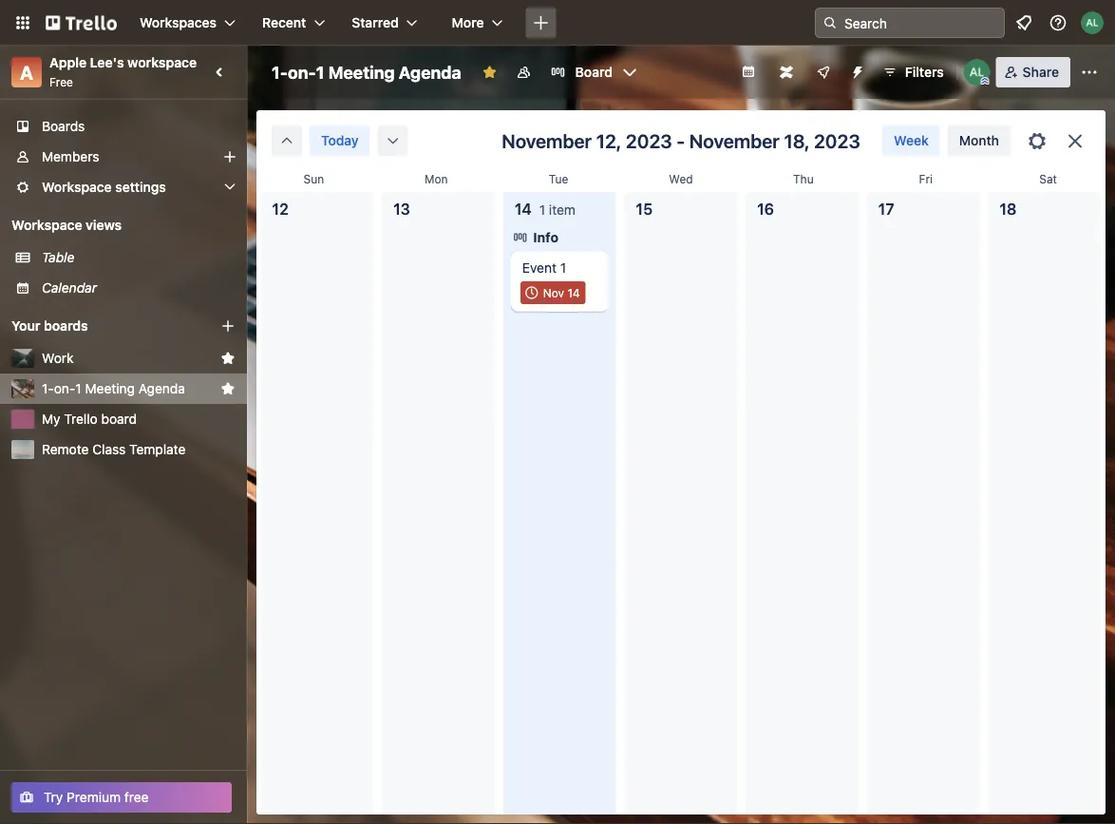 Task type: vqa. For each thing, say whether or not it's contained in the screenshot.
Workspace Views
yes



Task type: locate. For each thing, give the bounding box(es) containing it.
0 horizontal spatial agenda
[[139, 381, 185, 396]]

1 left item
[[540, 202, 546, 218]]

agenda inside button
[[139, 381, 185, 396]]

trello
[[64, 411, 98, 427]]

tue
[[549, 172, 569, 185]]

14 up info
[[515, 200, 532, 218]]

members
[[42, 149, 99, 164]]

14
[[515, 200, 532, 218], [568, 286, 581, 299]]

13
[[394, 200, 411, 218]]

0 vertical spatial 1-on-1 meeting agenda
[[272, 62, 462, 82]]

sm image up event
[[511, 228, 530, 247]]

1-
[[272, 62, 288, 82], [42, 381, 54, 396]]

boards
[[42, 118, 85, 134]]

1 horizontal spatial on-
[[288, 62, 316, 82]]

members link
[[0, 142, 247, 172]]

0 horizontal spatial on-
[[54, 381, 75, 396]]

meeting down "starred" on the left of the page
[[329, 62, 395, 82]]

meeting
[[329, 62, 395, 82], [85, 381, 135, 396]]

calendar power-up image
[[741, 64, 756, 79]]

1 horizontal spatial 2023
[[815, 129, 861, 152]]

14 right nov
[[568, 286, 581, 299]]

1 vertical spatial starred icon image
[[221, 381, 236, 396]]

1 horizontal spatial agenda
[[399, 62, 462, 82]]

this member is an admin of this board. image
[[982, 77, 990, 86]]

2023 right 18,
[[815, 129, 861, 152]]

1 vertical spatial meeting
[[85, 381, 135, 396]]

1 vertical spatial 1-
[[42, 381, 54, 396]]

board
[[576, 64, 613, 80]]

calendar
[[42, 280, 97, 296]]

workspace
[[128, 55, 197, 70]]

on- down recent dropdown button
[[288, 62, 316, 82]]

1 vertical spatial on-
[[54, 381, 75, 396]]

views
[[86, 217, 122, 233]]

share
[[1023, 64, 1060, 80]]

1- up my
[[42, 381, 54, 396]]

0 vertical spatial meeting
[[329, 62, 395, 82]]

month
[[960, 133, 1000, 148]]

try
[[44, 789, 63, 805]]

0 horizontal spatial 1-
[[42, 381, 54, 396]]

board
[[101, 411, 137, 427]]

apple lee (applelee29) image
[[965, 59, 991, 86]]

1 starred icon image from the top
[[221, 351, 236, 366]]

search image
[[823, 15, 838, 30]]

primary element
[[0, 0, 1116, 46]]

workspace settings
[[42, 179, 166, 195]]

1 horizontal spatial 1-on-1 meeting agenda
[[272, 62, 462, 82]]

1 inside 14 1 item
[[540, 202, 546, 218]]

0 vertical spatial agenda
[[399, 62, 462, 82]]

a link
[[11, 57, 42, 87]]

0 horizontal spatial 2023
[[626, 129, 673, 152]]

1-on-1 meeting agenda up board
[[42, 381, 185, 396]]

1
[[316, 62, 325, 82], [540, 202, 546, 218], [561, 260, 567, 276], [75, 381, 81, 396]]

november up tue
[[502, 129, 592, 152]]

apple lee's workspace free
[[49, 55, 197, 88]]

remote
[[42, 442, 89, 457]]

1 horizontal spatial meeting
[[329, 62, 395, 82]]

agenda
[[399, 62, 462, 82], [139, 381, 185, 396]]

-
[[677, 129, 686, 152]]

12,
[[597, 129, 622, 152]]

2023 left "-"
[[626, 129, 673, 152]]

sm image up 12
[[278, 131, 297, 150]]

premium
[[67, 789, 121, 805]]

november right "-"
[[690, 129, 780, 152]]

1 vertical spatial 14
[[568, 286, 581, 299]]

1- inside button
[[42, 381, 54, 396]]

meeting up board
[[85, 381, 135, 396]]

0 vertical spatial on-
[[288, 62, 316, 82]]

confluence icon image
[[780, 66, 793, 79]]

starred icon image for 1-on-1 meeting agenda
[[221, 381, 236, 396]]

workspace for workspace views
[[11, 217, 82, 233]]

on-
[[288, 62, 316, 82], [54, 381, 75, 396]]

workspace settings button
[[0, 172, 247, 202]]

lee's
[[90, 55, 124, 70]]

1-on-1 meeting agenda
[[272, 62, 462, 82], [42, 381, 185, 396]]

0 vertical spatial 1-
[[272, 62, 288, 82]]

my trello board
[[42, 411, 137, 427]]

workspace up table
[[11, 217, 82, 233]]

workspace down "members"
[[42, 179, 112, 195]]

workspace
[[42, 179, 112, 195], [11, 217, 82, 233]]

1 inside button
[[75, 381, 81, 396]]

0 vertical spatial 14
[[515, 200, 532, 218]]

wed
[[670, 172, 694, 185]]

table
[[42, 250, 75, 265]]

november
[[502, 129, 592, 152], [690, 129, 780, 152]]

sm image up 13
[[384, 131, 403, 150]]

0 horizontal spatial november
[[502, 129, 592, 152]]

0 horizontal spatial 1-on-1 meeting agenda
[[42, 381, 185, 396]]

starred icon image
[[221, 351, 236, 366], [221, 381, 236, 396]]

0 vertical spatial workspace
[[42, 179, 112, 195]]

starred button
[[341, 8, 429, 38]]

try premium free button
[[11, 782, 232, 813]]

more button
[[441, 8, 515, 38]]

class
[[92, 442, 126, 457]]

workspace for workspace settings
[[42, 179, 112, 195]]

your boards
[[11, 318, 88, 334]]

17
[[879, 200, 895, 218]]

1-on-1 meeting agenda down "starred" on the left of the page
[[272, 62, 462, 82]]

1 up trello
[[75, 381, 81, 396]]

1 vertical spatial workspace
[[11, 217, 82, 233]]

agenda inside "board name" text box
[[399, 62, 462, 82]]

2023
[[626, 129, 673, 152], [815, 129, 861, 152]]

1 horizontal spatial november
[[690, 129, 780, 152]]

1 right event
[[561, 260, 567, 276]]

workspaces button
[[128, 8, 247, 38]]

1- down recent
[[272, 62, 288, 82]]

agenda up my trello board link
[[139, 381, 185, 396]]

more
[[452, 15, 484, 30]]

info
[[530, 230, 559, 245]]

on- down work
[[54, 381, 75, 396]]

1 vertical spatial 1-on-1 meeting agenda
[[42, 381, 185, 396]]

my trello board link
[[42, 410, 236, 429]]

1 horizontal spatial 1-
[[272, 62, 288, 82]]

0 vertical spatial starred icon image
[[221, 351, 236, 366]]

open information menu image
[[1049, 13, 1068, 32]]

try premium free
[[44, 789, 149, 805]]

0 horizontal spatial meeting
[[85, 381, 135, 396]]

sm image
[[278, 131, 297, 150], [384, 131, 403, 150], [511, 228, 530, 247], [523, 283, 542, 302]]

2 starred icon image from the top
[[221, 381, 236, 396]]

workspace inside popup button
[[42, 179, 112, 195]]

item
[[549, 202, 576, 218]]

agenda left the star or unstar board icon at the left of the page
[[399, 62, 462, 82]]

1 vertical spatial agenda
[[139, 381, 185, 396]]

power ups image
[[816, 65, 832, 80]]

event
[[523, 260, 557, 276]]

recent button
[[251, 8, 337, 38]]

filters button
[[877, 57, 950, 87]]

0 horizontal spatial 14
[[515, 200, 532, 218]]

thu
[[794, 172, 814, 185]]

1 down recent dropdown button
[[316, 62, 325, 82]]



Task type: describe. For each thing, give the bounding box(es) containing it.
on- inside the 1-on-1 meeting agenda button
[[54, 381, 75, 396]]

work
[[42, 350, 74, 366]]

18,
[[785, 129, 810, 152]]

1 2023 from the left
[[626, 129, 673, 152]]

1- inside "board name" text box
[[272, 62, 288, 82]]

remote class template
[[42, 442, 186, 457]]

sun
[[304, 172, 324, 185]]

1 november from the left
[[502, 129, 592, 152]]

add board image
[[221, 318, 236, 334]]

starred icon image for work
[[221, 351, 236, 366]]

16
[[758, 200, 775, 218]]

workspace views
[[11, 217, 122, 233]]

your
[[11, 318, 40, 334]]

Search field
[[838, 9, 1005, 37]]

table link
[[42, 248, 236, 267]]

2 2023 from the left
[[815, 129, 861, 152]]

1 inside "board name" text box
[[316, 62, 325, 82]]

filters
[[906, 64, 945, 80]]

boards
[[44, 318, 88, 334]]

0 notifications image
[[1013, 11, 1036, 34]]

fri
[[920, 172, 933, 185]]

star or unstar board image
[[483, 65, 498, 80]]

my
[[42, 411, 60, 427]]

a
[[20, 61, 33, 83]]

meeting inside "board name" text box
[[329, 62, 395, 82]]

free
[[124, 789, 149, 805]]

automation image
[[843, 57, 870, 84]]

month button
[[948, 125, 1011, 156]]

apple
[[49, 55, 87, 70]]

1-on-1 meeting agenda inside button
[[42, 381, 185, 396]]

event 1
[[523, 260, 567, 276]]

your boards with 4 items element
[[11, 315, 192, 337]]

work button
[[42, 349, 213, 368]]

nov
[[544, 286, 565, 299]]

meeting inside button
[[85, 381, 135, 396]]

15
[[636, 200, 653, 218]]

starred
[[352, 15, 399, 30]]

1-on-1 meeting agenda button
[[42, 379, 213, 398]]

1 horizontal spatial 14
[[568, 286, 581, 299]]

boards link
[[0, 111, 247, 142]]

sat
[[1040, 172, 1058, 185]]

november 12, 2023 - november 18, 2023
[[502, 129, 861, 152]]

recent
[[262, 15, 306, 30]]

18
[[1000, 200, 1018, 218]]

apple lee's workspace link
[[49, 55, 197, 70]]

switch to… image
[[13, 13, 32, 32]]

mon
[[425, 172, 448, 185]]

2 november from the left
[[690, 129, 780, 152]]

board button
[[543, 57, 645, 87]]

workspace visible image
[[517, 65, 532, 80]]

on- inside "board name" text box
[[288, 62, 316, 82]]

remote class template link
[[42, 440, 236, 459]]

apple lee (applelee29) image
[[1082, 11, 1105, 34]]

show menu image
[[1081, 63, 1100, 82]]

template
[[129, 442, 186, 457]]

free
[[49, 75, 73, 88]]

calendar link
[[42, 279, 236, 298]]

settings
[[115, 179, 166, 195]]

14 1 item
[[515, 200, 576, 218]]

create board or workspace image
[[532, 13, 551, 32]]

12
[[272, 200, 289, 218]]

share button
[[997, 57, 1071, 87]]

workspace navigation collapse icon image
[[207, 59, 234, 86]]

sm image left nov
[[523, 283, 542, 302]]

back to home image
[[46, 8, 117, 38]]

1-on-1 meeting agenda inside "board name" text box
[[272, 62, 462, 82]]

Board name text field
[[262, 57, 471, 87]]

workspaces
[[140, 15, 217, 30]]

nov 14
[[544, 286, 581, 299]]



